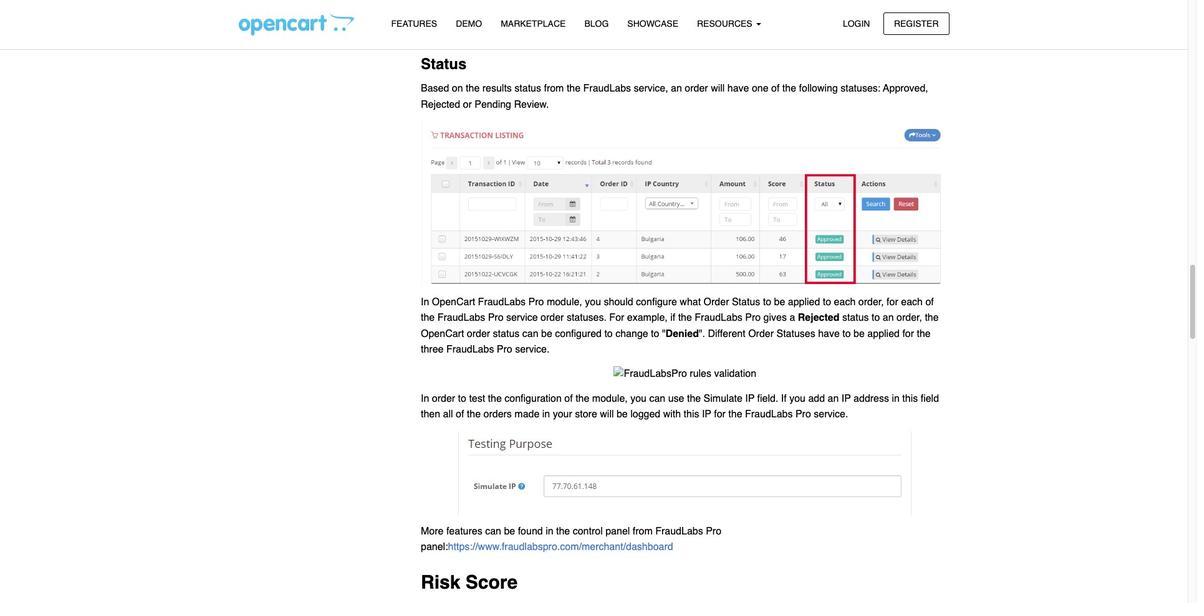 Task type: vqa. For each thing, say whether or not it's contained in the screenshot.
Will to the left
yes



Task type: describe. For each thing, give the bounding box(es) containing it.
in for in order to test the configuration of the module, you can use the simulate ip field. if you add an ip address in this field then all of the orders made in your store will be logged with this ip for the fraudlabs pro service.
[[421, 393, 429, 404]]

in opencart fraudlabs pro module, you should configure what order status to be applied to each order, for each of the fraudlabs pro service order statuses. for example, if the fraudlabs pro gives a
[[421, 297, 934, 324]]

1 each from the left
[[834, 297, 856, 308]]

be inside ".  different order statuses have to be applied for the three fraudlabs pro service.
[[854, 329, 865, 340]]

showcase link
[[618, 13, 688, 35]]

what
[[680, 297, 701, 308]]

approved,
[[883, 83, 929, 94]]

applied inside ".  different order statuses have to be applied for the three fraudlabs pro service.
[[868, 329, 900, 340]]

control
[[573, 526, 603, 537]]

0 vertical spatial in
[[892, 393, 900, 404]]

based on the results status from the fraudlabs service, an order will have one of the following statuses: approved, rejected or pending review.
[[421, 83, 929, 110]]

for
[[610, 313, 625, 324]]

with
[[663, 409, 681, 420]]

should
[[604, 297, 633, 308]]

fraudlabspro rules testing image
[[456, 431, 914, 517]]

pro inside more features can be found in the control panel from fraudlabs pro panel:
[[706, 526, 722, 537]]

in inside more features can be found in the control panel from fraudlabs pro panel:
[[546, 526, 554, 537]]

https://www.fraudlabspro.com/merchant/dashboard link
[[448, 542, 673, 553]]

panel
[[606, 526, 630, 537]]

can inside status to an order, the opencart order status can be configured to change to "
[[522, 329, 539, 340]]

1 vertical spatial status
[[843, 313, 869, 324]]

login link
[[833, 12, 881, 35]]

status inside based on the results status from the fraudlabs service, an order will have one of the following statuses: approved, rejected or pending review.
[[515, 83, 541, 94]]

more features can be found in the control panel from fraudlabs pro panel:
[[421, 526, 722, 553]]

1 horizontal spatial you
[[631, 393, 647, 404]]

example,
[[627, 313, 668, 324]]

fraudlabspro transaction listing image
[[421, 121, 950, 287]]

be inside in order to test the configuration of the module, you can use the simulate ip field. if you add an ip address in this field then all of the orders made in your store will be logged with this ip for the fraudlabs pro service.
[[617, 409, 628, 420]]

an inside based on the results status from the fraudlabs service, an order will have one of the following statuses: approved, rejected or pending review.
[[671, 83, 682, 94]]

test
[[469, 393, 485, 404]]

the inside more features can be found in the control panel from fraudlabs pro panel:
[[556, 526, 570, 537]]

for inside in opencart fraudlabs pro module, you should configure what order status to be applied to each order, for each of the fraudlabs pro service order statuses. for example, if the fraudlabs pro gives a
[[887, 297, 899, 308]]

use
[[668, 393, 685, 404]]

opencart inside in opencart fraudlabs pro module, you should configure what order status to be applied to each order, for each of the fraudlabs pro service order statuses. for example, if the fraudlabs pro gives a
[[432, 297, 475, 308]]

applied inside in opencart fraudlabs pro module, you should configure what order status to be applied to each order, for each of the fraudlabs pro service order statuses. for example, if the fraudlabs pro gives a
[[788, 297, 820, 308]]

on
[[452, 83, 463, 94]]

marketplace link
[[492, 13, 575, 35]]

orders
[[484, 409, 512, 420]]

in for in opencart fraudlabs pro module, you should configure what order status to be applied to each order, for each of the fraudlabs pro service order statuses. for example, if the fraudlabs pro gives a
[[421, 297, 429, 308]]

"
[[662, 329, 666, 340]]

of inside in opencart fraudlabs pro module, you should configure what order status to be applied to each order, for each of the fraudlabs pro service order statuses. for example, if the fraudlabs pro gives a
[[926, 297, 934, 308]]

register link
[[884, 12, 950, 35]]

1 vertical spatial this
[[684, 409, 699, 420]]

pending
[[475, 99, 511, 110]]

order inside based on the results status from the fraudlabs service, an order will have one of the following statuses: approved, rejected or pending review.
[[685, 83, 708, 94]]

to inside ".  different order statuses have to be applied for the three fraudlabs pro service.
[[843, 329, 851, 340]]

a
[[790, 313, 795, 324]]

you inside in opencart fraudlabs pro module, you should configure what order status to be applied to each order, for each of the fraudlabs pro service order statuses. for example, if the fraudlabs pro gives a
[[585, 297, 601, 308]]

for inside in order to test the configuration of the module, you can use the simulate ip field. if you add an ip address in this field then all of the orders made in your store will be logged with this ip for the fraudlabs pro service.
[[714, 409, 726, 420]]

blog link
[[575, 13, 618, 35]]

0 vertical spatial status
[[421, 55, 467, 73]]

risk score
[[421, 572, 518, 594]]

your
[[553, 409, 572, 420]]

based
[[421, 83, 449, 94]]

field
[[921, 393, 939, 404]]

configuration
[[505, 393, 562, 404]]

order inside in opencart fraudlabs pro module, you should configure what order status to be applied to each order, for each of the fraudlabs pro service order statuses. for example, if the fraudlabs pro gives a
[[704, 297, 729, 308]]

fraudlabs up different
[[695, 313, 743, 324]]

fraudlabs inside ".  different order statuses have to be applied for the three fraudlabs pro service.
[[447, 344, 494, 356]]

field.
[[758, 393, 779, 404]]

panel:
[[421, 542, 448, 553]]

fraudlabs inside more features can be found in the control panel from fraudlabs pro panel:
[[656, 526, 703, 537]]

2 horizontal spatial you
[[790, 393, 806, 404]]

change
[[616, 329, 648, 340]]

register
[[894, 18, 939, 28]]

fraudlabs inside based on the results status from the fraudlabs service, an order will have one of the following statuses: approved, rejected or pending review.
[[584, 83, 631, 94]]

results
[[483, 83, 512, 94]]

service,
[[634, 83, 668, 94]]

found
[[518, 526, 543, 537]]

2 vertical spatial status
[[493, 329, 520, 340]]

from inside more features can be found in the control panel from fraudlabs pro panel:
[[633, 526, 653, 537]]

marketplace
[[501, 19, 566, 29]]

resources
[[697, 19, 755, 29]]

order inside in opencart fraudlabs pro module, you should configure what order status to be applied to each order, for each of the fraudlabs pro service order statuses. for example, if the fraudlabs pro gives a
[[541, 313, 564, 324]]

status to an order, the opencart order status can be configured to change to "
[[421, 313, 939, 340]]

to inside in order to test the configuration of the module, you can use the simulate ip field. if you add an ip address in this field then all of the orders made in your store will be logged with this ip for the fraudlabs pro service.
[[458, 393, 466, 404]]

fraudlabs up service
[[478, 297, 526, 308]]

2 horizontal spatial ip
[[842, 393, 851, 404]]

showcase
[[628, 19, 679, 29]]

module, inside in order to test the configuration of the module, you can use the simulate ip field. if you add an ip address in this field then all of the orders made in your store will be logged with this ip for the fraudlabs pro service.
[[592, 393, 628, 404]]

be inside status to an order, the opencart order status can be configured to change to "
[[541, 329, 552, 340]]

order, inside in opencart fraudlabs pro module, you should configure what order status to be applied to each order, for each of the fraudlabs pro service order statuses. for example, if the fraudlabs pro gives a
[[859, 297, 884, 308]]

risk
[[421, 572, 461, 594]]

1 horizontal spatial ip
[[746, 393, 755, 404]]



Task type: locate. For each thing, give the bounding box(es) containing it.
module, inside in opencart fraudlabs pro module, you should configure what order status to be applied to each order, for each of the fraudlabs pro service order statuses. for example, if the fraudlabs pro gives a
[[547, 297, 582, 308]]

module,
[[547, 297, 582, 308], [592, 393, 628, 404]]

".  different order statuses have to be applied for the three fraudlabs pro service.
[[421, 329, 931, 356]]

order,
[[859, 297, 884, 308], [897, 313, 922, 324]]

order
[[704, 297, 729, 308], [749, 329, 774, 340]]

opencart
[[432, 297, 475, 308], [421, 329, 464, 340]]

status
[[515, 83, 541, 94], [843, 313, 869, 324], [493, 329, 520, 340]]

can inside in order to test the configuration of the module, you can use the simulate ip field. if you add an ip address in this field then all of the orders made in your store will be logged with this ip for the fraudlabs pro service.
[[650, 393, 666, 404]]

this right with
[[684, 409, 699, 420]]

fraudlabspro risk score image
[[432, 0, 939, 40]]

0 horizontal spatial for
[[714, 409, 726, 420]]

opencart - open source shopping cart solution image
[[239, 13, 354, 36]]

0 vertical spatial have
[[728, 83, 749, 94]]

pro
[[529, 297, 544, 308], [488, 313, 504, 324], [745, 313, 761, 324], [497, 344, 513, 356], [796, 409, 811, 420], [706, 526, 722, 537]]

have right the statuses
[[818, 329, 840, 340]]

can left use
[[650, 393, 666, 404]]

statuses.
[[567, 313, 607, 324]]

1 horizontal spatial from
[[633, 526, 653, 537]]

0 horizontal spatial from
[[544, 83, 564, 94]]

2 horizontal spatial an
[[883, 313, 894, 324]]

be
[[774, 297, 785, 308], [541, 329, 552, 340], [854, 329, 865, 340], [617, 409, 628, 420], [504, 526, 515, 537]]

statuses:
[[841, 83, 881, 94]]

1 horizontal spatial will
[[711, 83, 725, 94]]

0 horizontal spatial order
[[704, 297, 729, 308]]

in
[[421, 297, 429, 308], [421, 393, 429, 404]]

fraudlabs down 'field.' on the right bottom of the page
[[745, 409, 793, 420]]

1 vertical spatial in
[[421, 393, 429, 404]]

opencart inside status to an order, the opencart order status can be configured to change to "
[[421, 329, 464, 340]]

score
[[466, 572, 518, 594]]

service. inside in order to test the configuration of the module, you can use the simulate ip field. if you add an ip address in this field then all of the orders made in your store will be logged with this ip for the fraudlabs pro service.
[[814, 409, 848, 420]]

2 vertical spatial in
[[546, 526, 554, 537]]

rejected right a
[[798, 313, 840, 324]]

2 in from the top
[[421, 393, 429, 404]]

have
[[728, 83, 749, 94], [818, 329, 840, 340]]

fraudlabspro rules validation image
[[613, 366, 757, 384]]

can down service
[[522, 329, 539, 340]]

an inside in order to test the configuration of the module, you can use the simulate ip field. if you add an ip address in this field then all of the orders made in your store will be logged with this ip for the fraudlabs pro service.
[[828, 393, 839, 404]]

in
[[892, 393, 900, 404], [542, 409, 550, 420], [546, 526, 554, 537]]

can
[[522, 329, 539, 340], [650, 393, 666, 404], [485, 526, 501, 537]]

or
[[463, 99, 472, 110]]

order inside in order to test the configuration of the module, you can use the simulate ip field. if you add an ip address in this field then all of the orders made in your store will be logged with this ip for the fraudlabs pro service.
[[432, 393, 455, 404]]

status inside in opencart fraudlabs pro module, you should configure what order status to be applied to each order, for each of the fraudlabs pro service order statuses. for example, if the fraudlabs pro gives a
[[732, 297, 760, 308]]

order down gives
[[749, 329, 774, 340]]

store
[[575, 409, 597, 420]]

configured
[[555, 329, 602, 340]]

1 vertical spatial in
[[542, 409, 550, 420]]

features
[[447, 526, 483, 537]]

1 horizontal spatial rejected
[[798, 313, 840, 324]]

of
[[772, 83, 780, 94], [926, 297, 934, 308], [565, 393, 573, 404], [456, 409, 464, 420]]

1 horizontal spatial service.
[[814, 409, 848, 420]]

order right what
[[704, 297, 729, 308]]

0 vertical spatial rejected
[[421, 99, 460, 110]]

the inside status to an order, the opencart order status can be configured to change to "
[[925, 313, 939, 324]]

in right found on the bottom left
[[546, 526, 554, 537]]

logged
[[631, 409, 661, 420]]

0 vertical spatial order
[[704, 297, 729, 308]]

configure
[[636, 297, 677, 308]]

0 horizontal spatial have
[[728, 83, 749, 94]]

if
[[671, 313, 676, 324]]

https://www.fraudlabspro.com/merchant/dashboard
[[448, 542, 673, 553]]

from right panel
[[633, 526, 653, 537]]

denied
[[666, 329, 699, 340]]

1 horizontal spatial status
[[732, 297, 760, 308]]

0 horizontal spatial can
[[485, 526, 501, 537]]

0 horizontal spatial rejected
[[421, 99, 460, 110]]

blog
[[585, 19, 609, 29]]

of inside based on the results status from the fraudlabs service, an order will have one of the following statuses: approved, rejected or pending review.
[[772, 83, 780, 94]]

1 vertical spatial status
[[732, 297, 760, 308]]

have inside based on the results status from the fraudlabs service, an order will have one of the following statuses: approved, rejected or pending review.
[[728, 83, 749, 94]]

will inside in order to test the configuration of the module, you can use the simulate ip field. if you add an ip address in this field then all of the orders made in your store will be logged with this ip for the fraudlabs pro service.
[[600, 409, 614, 420]]

module, up statuses.
[[547, 297, 582, 308]]

in inside in opencart fraudlabs pro module, you should configure what order status to be applied to each order, for each of the fraudlabs pro service order statuses. for example, if the fraudlabs pro gives a
[[421, 297, 429, 308]]

1 horizontal spatial each
[[901, 297, 923, 308]]

add
[[809, 393, 825, 404]]

ip left the 'address'
[[842, 393, 851, 404]]

fraudlabs left service,
[[584, 83, 631, 94]]

0 horizontal spatial order,
[[859, 297, 884, 308]]

address
[[854, 393, 889, 404]]

for inside ".  different order statuses have to be applied for the three fraudlabs pro service.
[[903, 329, 914, 340]]

each
[[834, 297, 856, 308], [901, 297, 923, 308]]

2 horizontal spatial can
[[650, 393, 666, 404]]

0 vertical spatial can
[[522, 329, 539, 340]]

1 in from the top
[[421, 297, 429, 308]]

1 vertical spatial will
[[600, 409, 614, 420]]

in inside in order to test the configuration of the module, you can use the simulate ip field. if you add an ip address in this field then all of the orders made in your store will be logged with this ip for the fraudlabs pro service.
[[421, 393, 429, 404]]

0 horizontal spatial status
[[421, 55, 467, 73]]

you up logged
[[631, 393, 647, 404]]

be inside more features can be found in the control panel from fraudlabs pro panel:
[[504, 526, 515, 537]]

service.
[[515, 344, 550, 356], [814, 409, 848, 420]]

2 vertical spatial for
[[714, 409, 726, 420]]

0 vertical spatial an
[[671, 83, 682, 94]]

ip down simulate
[[702, 409, 712, 420]]

ip left 'field.' on the right bottom of the page
[[746, 393, 755, 404]]

from up the review.
[[544, 83, 564, 94]]

0 horizontal spatial will
[[600, 409, 614, 420]]

more
[[421, 526, 444, 537]]

rejected
[[421, 99, 460, 110], [798, 313, 840, 324]]

1 horizontal spatial for
[[887, 297, 899, 308]]

0 vertical spatial will
[[711, 83, 725, 94]]

1 vertical spatial an
[[883, 313, 894, 324]]

status up based
[[421, 55, 467, 73]]

1 horizontal spatial this
[[903, 393, 918, 404]]

in right the 'address'
[[892, 393, 900, 404]]

pro inside ".  different order statuses have to be applied for the three fraudlabs pro service.
[[497, 344, 513, 356]]

an inside status to an order, the opencart order status can be configured to change to "
[[883, 313, 894, 324]]

will inside based on the results status from the fraudlabs service, an order will have one of the following statuses: approved, rejected or pending review.
[[711, 83, 725, 94]]

order inside ".  different order statuses have to be applied for the three fraudlabs pro service.
[[749, 329, 774, 340]]

1 vertical spatial applied
[[868, 329, 900, 340]]

can right features
[[485, 526, 501, 537]]

the inside ".  different order statuses have to be applied for the three fraudlabs pro service.
[[917, 329, 931, 340]]

service. down service
[[515, 344, 550, 356]]

an
[[671, 83, 682, 94], [883, 313, 894, 324], [828, 393, 839, 404]]

0 horizontal spatial module,
[[547, 297, 582, 308]]

".
[[699, 329, 705, 340]]

features link
[[382, 13, 447, 35]]

0 horizontal spatial an
[[671, 83, 682, 94]]

login
[[843, 18, 870, 28]]

fraudlabs inside in order to test the configuration of the module, you can use the simulate ip field. if you add an ip address in this field then all of the orders made in your store will be logged with this ip for the fraudlabs pro service.
[[745, 409, 793, 420]]

service. down add
[[814, 409, 848, 420]]

have inside ".  different order statuses have to be applied for the three fraudlabs pro service.
[[818, 329, 840, 340]]

1 horizontal spatial can
[[522, 329, 539, 340]]

1 vertical spatial module,
[[592, 393, 628, 404]]

be inside in opencart fraudlabs pro module, you should configure what order status to be applied to each order, for each of the fraudlabs pro service order statuses. for example, if the fraudlabs pro gives a
[[774, 297, 785, 308]]

have left one
[[728, 83, 749, 94]]

1 vertical spatial for
[[903, 329, 914, 340]]

service. inside ".  different order statuses have to be applied for the three fraudlabs pro service.
[[515, 344, 550, 356]]

1 vertical spatial from
[[633, 526, 653, 537]]

you right 'if'
[[790, 393, 806, 404]]

0 vertical spatial applied
[[788, 297, 820, 308]]

the
[[466, 83, 480, 94], [567, 83, 581, 94], [783, 83, 797, 94], [421, 313, 435, 324], [678, 313, 692, 324], [925, 313, 939, 324], [917, 329, 931, 340], [488, 393, 502, 404], [576, 393, 590, 404], [687, 393, 701, 404], [467, 409, 481, 420], [729, 409, 743, 420], [556, 526, 570, 537]]

one
[[752, 83, 769, 94]]

0 vertical spatial order,
[[859, 297, 884, 308]]

different
[[708, 329, 746, 340]]

if
[[781, 393, 787, 404]]

all
[[443, 409, 453, 420]]

0 horizontal spatial service.
[[515, 344, 550, 356]]

you up statuses.
[[585, 297, 601, 308]]

following
[[799, 83, 838, 94]]

fraudlabs up three
[[438, 313, 485, 324]]

1 vertical spatial have
[[818, 329, 840, 340]]

0 vertical spatial in
[[421, 297, 429, 308]]

0 horizontal spatial each
[[834, 297, 856, 308]]

1 horizontal spatial module,
[[592, 393, 628, 404]]

1 horizontal spatial an
[[828, 393, 839, 404]]

in up then on the bottom
[[421, 393, 429, 404]]

review.
[[514, 99, 549, 110]]

statuses
[[777, 329, 816, 340]]

1 horizontal spatial order,
[[897, 313, 922, 324]]

2 vertical spatial an
[[828, 393, 839, 404]]

will right store
[[600, 409, 614, 420]]

features
[[391, 19, 437, 29]]

1 vertical spatial opencart
[[421, 329, 464, 340]]

simulate
[[704, 393, 743, 404]]

resources link
[[688, 13, 771, 35]]

three
[[421, 344, 444, 356]]

module, up store
[[592, 393, 628, 404]]

0 vertical spatial status
[[515, 83, 541, 94]]

to
[[763, 297, 772, 308], [823, 297, 832, 308], [872, 313, 880, 324], [605, 329, 613, 340], [651, 329, 660, 340], [843, 329, 851, 340], [458, 393, 466, 404]]

0 horizontal spatial you
[[585, 297, 601, 308]]

demo
[[456, 19, 482, 29]]

this
[[903, 393, 918, 404], [684, 409, 699, 420]]

2 vertical spatial can
[[485, 526, 501, 537]]

fraudlabs
[[584, 83, 631, 94], [478, 297, 526, 308], [438, 313, 485, 324], [695, 313, 743, 324], [447, 344, 494, 356], [745, 409, 793, 420], [656, 526, 703, 537]]

2 horizontal spatial for
[[903, 329, 914, 340]]

0 vertical spatial module,
[[547, 297, 582, 308]]

order
[[685, 83, 708, 94], [541, 313, 564, 324], [467, 329, 490, 340], [432, 393, 455, 404]]

ip
[[746, 393, 755, 404], [842, 393, 851, 404], [702, 409, 712, 420]]

demo link
[[447, 13, 492, 35]]

0 horizontal spatial ip
[[702, 409, 712, 420]]

in order to test the configuration of the module, you can use the simulate ip field. if you add an ip address in this field then all of the orders made in your store will be logged with this ip for the fraudlabs pro service.
[[421, 393, 939, 420]]

you
[[585, 297, 601, 308], [631, 393, 647, 404], [790, 393, 806, 404]]

will left one
[[711, 83, 725, 94]]

in left your
[[542, 409, 550, 420]]

from inside based on the results status from the fraudlabs service, an order will have one of the following statuses: approved, rejected or pending review.
[[544, 83, 564, 94]]

applied
[[788, 297, 820, 308], [868, 329, 900, 340]]

service
[[506, 313, 538, 324]]

order, inside status to an order, the opencart order status can be configured to change to "
[[897, 313, 922, 324]]

then
[[421, 409, 440, 420]]

will
[[711, 83, 725, 94], [600, 409, 614, 420]]

1 vertical spatial order,
[[897, 313, 922, 324]]

0 vertical spatial from
[[544, 83, 564, 94]]

0 vertical spatial this
[[903, 393, 918, 404]]

2 each from the left
[[901, 297, 923, 308]]

from
[[544, 83, 564, 94], [633, 526, 653, 537]]

0 vertical spatial opencart
[[432, 297, 475, 308]]

can inside more features can be found in the control panel from fraudlabs pro panel:
[[485, 526, 501, 537]]

0 horizontal spatial applied
[[788, 297, 820, 308]]

0 horizontal spatial this
[[684, 409, 699, 420]]

rejected down based
[[421, 99, 460, 110]]

in up three
[[421, 297, 429, 308]]

order inside status to an order, the opencart order status can be configured to change to "
[[467, 329, 490, 340]]

1 horizontal spatial order
[[749, 329, 774, 340]]

fraudlabs down fraudlabspro rules testing image
[[656, 526, 703, 537]]

made
[[515, 409, 540, 420]]

fraudlabs right three
[[447, 344, 494, 356]]

status
[[421, 55, 467, 73], [732, 297, 760, 308]]

rejected inside based on the results status from the fraudlabs service, an order will have one of the following statuses: approved, rejected or pending review.
[[421, 99, 460, 110]]

this left field
[[903, 393, 918, 404]]

1 vertical spatial order
[[749, 329, 774, 340]]

1 vertical spatial rejected
[[798, 313, 840, 324]]

1 horizontal spatial have
[[818, 329, 840, 340]]

0 vertical spatial service.
[[515, 344, 550, 356]]

status up different
[[732, 297, 760, 308]]

1 vertical spatial service.
[[814, 409, 848, 420]]

0 vertical spatial for
[[887, 297, 899, 308]]

pro inside in order to test the configuration of the module, you can use the simulate ip field. if you add an ip address in this field then all of the orders made in your store will be logged with this ip for the fraudlabs pro service.
[[796, 409, 811, 420]]

gives
[[764, 313, 787, 324]]

1 horizontal spatial applied
[[868, 329, 900, 340]]

1 vertical spatial can
[[650, 393, 666, 404]]



